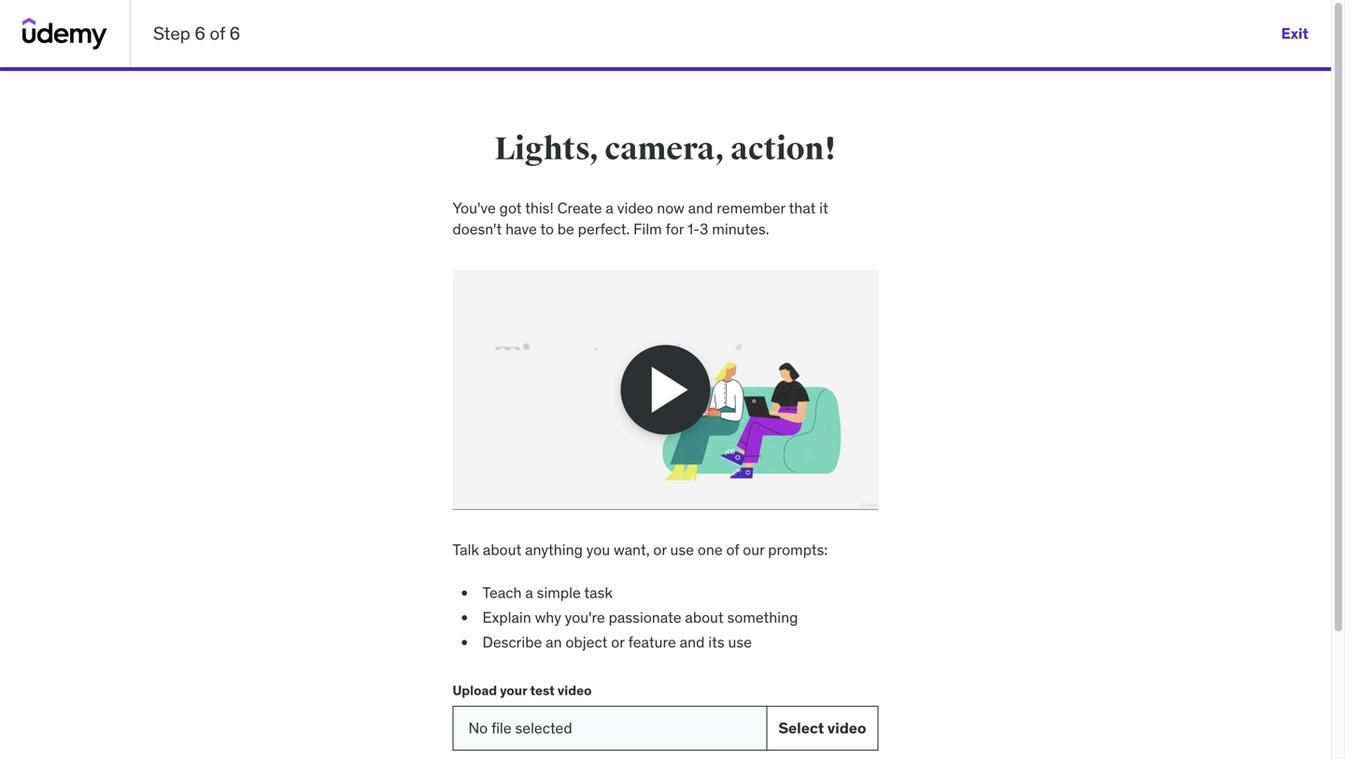 Task type: describe. For each thing, give the bounding box(es) containing it.
camera,
[[605, 130, 725, 169]]

select
[[779, 719, 824, 738]]

select video
[[779, 719, 867, 738]]

teach
[[483, 584, 522, 603]]

0 vertical spatial or
[[653, 540, 667, 559]]

step
[[153, 22, 190, 45]]

teach a simple task explain why you're passionate about something describe an object or feature and its use
[[483, 584, 798, 652]]

action!
[[731, 130, 837, 169]]

simple
[[537, 584, 581, 603]]

you're
[[565, 608, 605, 627]]

2 horizontal spatial video
[[828, 719, 867, 738]]

exit button
[[1281, 11, 1309, 56]]

passionate
[[609, 608, 682, 627]]

for
[[666, 219, 684, 239]]

you've
[[453, 199, 496, 218]]

doesn't
[[453, 219, 502, 239]]

it
[[820, 199, 828, 218]]

mute image
[[766, 477, 788, 500]]

step 6 of 6 element
[[0, 67, 1331, 71]]

this!
[[525, 199, 554, 218]]

object
[[566, 633, 608, 652]]

0 vertical spatial about
[[483, 540, 522, 559]]

file
[[491, 719, 512, 738]]

1 6 from the left
[[195, 22, 205, 45]]

0:31
[[664, 480, 689, 496]]

upload your test video
[[453, 682, 592, 699]]

test
[[530, 682, 555, 699]]

create
[[557, 199, 602, 218]]

have
[[506, 219, 537, 239]]

you
[[587, 540, 610, 559]]

no file selected
[[469, 719, 572, 738]]

perfect.
[[578, 219, 630, 239]]

selected
[[515, 719, 572, 738]]

one
[[698, 540, 723, 559]]

lights,
[[495, 130, 599, 169]]

talk about anything you want, or use one of our prompts:
[[453, 540, 828, 559]]

task
[[584, 584, 613, 603]]

2 6 from the left
[[230, 22, 240, 45]]



Task type: vqa. For each thing, say whether or not it's contained in the screenshot.
the middle 'Web'
no



Task type: locate. For each thing, give the bounding box(es) containing it.
video right the select at the bottom right of page
[[828, 719, 867, 738]]

1 vertical spatial use
[[728, 633, 752, 652]]

a up perfect.
[[606, 199, 614, 218]]

a inside teach a simple task explain why you're passionate about something describe an object or feature and its use
[[525, 584, 533, 603]]

0 horizontal spatial video
[[558, 682, 592, 699]]

upload
[[453, 682, 497, 699]]

1 vertical spatial of
[[726, 540, 739, 559]]

1 vertical spatial video
[[558, 682, 592, 699]]

describe
[[483, 633, 542, 652]]

0 vertical spatial a
[[606, 199, 614, 218]]

2 vertical spatial video
[[828, 719, 867, 738]]

use
[[670, 540, 694, 559], [728, 633, 752, 652]]

be
[[558, 219, 574, 239]]

feature
[[628, 633, 676, 652]]

0 vertical spatial use
[[670, 540, 694, 559]]

1 vertical spatial a
[[525, 584, 533, 603]]

video right test
[[558, 682, 592, 699]]

lights, camera, action!
[[495, 130, 837, 169]]

video inside you've got this! create a video now and remember that it doesn't have to be perfect. film for 1-3 minutes.
[[617, 199, 653, 218]]

of left our
[[726, 540, 739, 559]]

video up film
[[617, 199, 653, 218]]

6
[[195, 22, 205, 45], [230, 22, 240, 45]]

and
[[688, 199, 713, 218], [680, 633, 705, 652]]

0 vertical spatial and
[[688, 199, 713, 218]]

1 vertical spatial and
[[680, 633, 705, 652]]

settings image
[[801, 477, 824, 500]]

of
[[210, 22, 225, 45], [726, 540, 739, 559]]

something
[[727, 608, 798, 627]]

video
[[617, 199, 653, 218], [558, 682, 592, 699], [828, 719, 867, 738]]

about right talk
[[483, 540, 522, 559]]

and up 3
[[688, 199, 713, 218]]

our
[[743, 540, 765, 559]]

and left 'its'
[[680, 633, 705, 652]]

1 horizontal spatial of
[[726, 540, 739, 559]]

1 horizontal spatial or
[[653, 540, 667, 559]]

0 vertical spatial of
[[210, 22, 225, 45]]

1 horizontal spatial about
[[685, 608, 724, 627]]

use right 'its'
[[728, 633, 752, 652]]

1 vertical spatial or
[[611, 633, 625, 652]]

or
[[653, 540, 667, 559], [611, 633, 625, 652]]

film
[[634, 219, 662, 239]]

its
[[708, 633, 725, 652]]

you've got this! create a video now and remember that it doesn't have to be perfect. film for 1-3 minutes.
[[453, 199, 828, 239]]

to
[[540, 219, 554, 239]]

and inside teach a simple task explain why you're passionate about something describe an object or feature and its use
[[680, 633, 705, 652]]

got
[[500, 199, 522, 218]]

or right want, in the left bottom of the page
[[653, 540, 667, 559]]

0 horizontal spatial a
[[525, 584, 533, 603]]

use inside teach a simple task explain why you're passionate about something describe an object or feature and its use
[[728, 633, 752, 652]]

video player region
[[451, 270, 881, 510]]

use left one
[[670, 540, 694, 559]]

your
[[500, 682, 527, 699]]

progress bar slider
[[464, 450, 867, 473]]

no
[[469, 719, 488, 738]]

a
[[606, 199, 614, 218], [525, 584, 533, 603]]

and inside you've got this! create a video now and remember that it doesn't have to be perfect. film for 1-3 minutes.
[[688, 199, 713, 218]]

0 horizontal spatial 6
[[195, 22, 205, 45]]

1 horizontal spatial use
[[728, 633, 752, 652]]

0 horizontal spatial about
[[483, 540, 522, 559]]

about inside teach a simple task explain why you're passionate about something describe an object or feature and its use
[[685, 608, 724, 627]]

an
[[546, 633, 562, 652]]

or inside teach a simple task explain why you're passionate about something describe an object or feature and its use
[[611, 633, 625, 652]]

1 vertical spatial about
[[685, 608, 724, 627]]

step 6 of 6
[[153, 22, 240, 45]]

1-
[[688, 219, 700, 239]]

explain
[[483, 608, 531, 627]]

about up 'its'
[[685, 608, 724, 627]]

or right object
[[611, 633, 625, 652]]

remember
[[717, 199, 786, 218]]

udemy image
[[22, 18, 107, 50]]

want,
[[614, 540, 650, 559]]

0 horizontal spatial or
[[611, 633, 625, 652]]

a inside you've got this! create a video now and remember that it doesn't have to be perfect. film for 1-3 minutes.
[[606, 199, 614, 218]]

now
[[657, 199, 685, 218]]

minutes.
[[712, 219, 769, 239]]

prompts:
[[768, 540, 828, 559]]

1 horizontal spatial a
[[606, 199, 614, 218]]

0 horizontal spatial of
[[210, 22, 225, 45]]

why
[[535, 608, 561, 627]]

exit
[[1281, 24, 1309, 43]]

1 horizontal spatial 6
[[230, 22, 240, 45]]

talk
[[453, 540, 479, 559]]

0 vertical spatial video
[[617, 199, 653, 218]]

of right 'step'
[[210, 22, 225, 45]]

that
[[789, 199, 816, 218]]

3
[[700, 219, 709, 239]]

anything
[[525, 540, 583, 559]]

about
[[483, 540, 522, 559], [685, 608, 724, 627]]

0 horizontal spatial use
[[670, 540, 694, 559]]

play video image
[[640, 360, 699, 420]]

1 horizontal spatial video
[[617, 199, 653, 218]]

a right teach
[[525, 584, 533, 603]]



